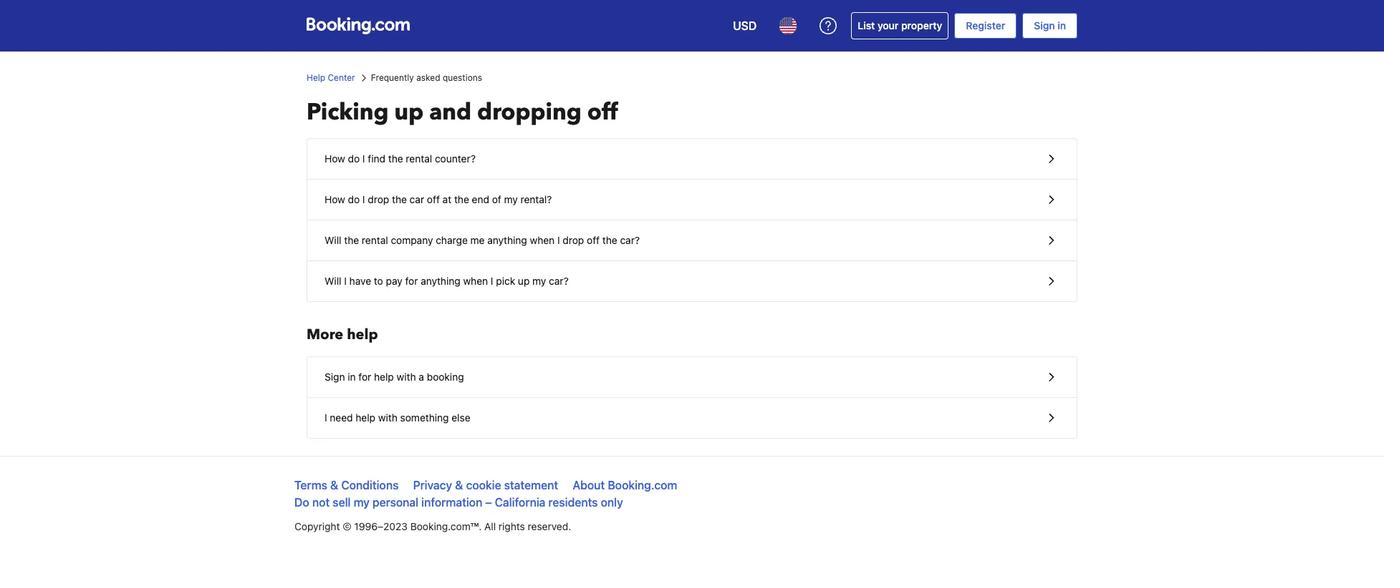 Task type: vqa. For each thing, say whether or not it's contained in the screenshot.
middle help
yes



Task type: describe. For each thing, give the bounding box(es) containing it.
& for terms
[[330, 479, 338, 492]]

rights
[[499, 521, 525, 533]]

property
[[902, 19, 943, 32]]

off inside will the rental company charge me anything when i drop off the car? button
[[587, 234, 600, 247]]

at
[[443, 193, 452, 206]]

how for how do i find the rental counter?
[[325, 153, 345, 165]]

asked
[[417, 72, 440, 83]]

sell
[[333, 497, 351, 510]]

do for find
[[348, 153, 360, 165]]

sign for sign in for help with a booking
[[325, 371, 345, 383]]

conditions
[[341, 479, 399, 492]]

only
[[601, 497, 623, 510]]

booking.com
[[608, 479, 677, 492]]

up inside button
[[518, 275, 530, 287]]

rental inside button
[[406, 153, 432, 165]]

privacy & cookie statement
[[413, 479, 558, 492]]

in for sign in for help with a booking
[[348, 371, 356, 383]]

0 horizontal spatial up
[[395, 97, 424, 128]]

something
[[400, 412, 449, 424]]

0 vertical spatial help
[[347, 325, 378, 345]]

more
[[307, 325, 343, 345]]

i need help with something else button
[[307, 398, 1077, 439]]

more help
[[307, 325, 378, 345]]

booking.com online hotel reservations image
[[307, 17, 410, 34]]

company
[[391, 234, 433, 247]]

to
[[374, 275, 383, 287]]

usd button
[[725, 9, 766, 43]]

residents
[[549, 497, 598, 510]]

anything for me
[[487, 234, 527, 247]]

in for sign in
[[1058, 19, 1066, 32]]

list your property link
[[852, 12, 949, 39]]

drop inside how do i drop the car off at the end of my rental? button
[[368, 193, 389, 206]]

how do i drop the car off at the end of my rental?
[[325, 193, 552, 206]]

register link
[[955, 13, 1017, 39]]

help inside the i need help with something else button
[[356, 412, 376, 424]]

privacy & cookie statement link
[[413, 479, 558, 492]]

car? for will the rental company charge me anything when i drop off the car?
[[620, 234, 640, 247]]

my for up
[[533, 275, 546, 287]]

center
[[328, 72, 355, 83]]

the inside button
[[388, 153, 403, 165]]

help center
[[307, 72, 355, 83]]

booking
[[427, 371, 464, 383]]

sign in for help with a booking link
[[307, 358, 1077, 398]]

else
[[452, 412, 471, 424]]

0 vertical spatial off
[[587, 97, 618, 128]]

will i have to pay for anything when i pick up my car? button
[[307, 262, 1077, 302]]

statement
[[504, 479, 558, 492]]

cookie
[[466, 479, 501, 492]]

charge
[[436, 234, 468, 247]]

how do i drop the car off at the end of my rental? button
[[307, 180, 1077, 221]]

all
[[484, 521, 496, 533]]

frequently asked questions
[[371, 72, 482, 83]]

off inside how do i drop the car off at the end of my rental? button
[[427, 193, 440, 206]]

your
[[878, 19, 899, 32]]

information
[[422, 497, 483, 510]]

picking up and dropping off
[[307, 97, 618, 128]]

& for privacy
[[455, 479, 463, 492]]



Task type: locate. For each thing, give the bounding box(es) containing it.
1 horizontal spatial car?
[[620, 234, 640, 247]]

1 vertical spatial up
[[518, 275, 530, 287]]

0 horizontal spatial when
[[463, 275, 488, 287]]

when inside will i have to pay for anything when i pick up my car? button
[[463, 275, 488, 287]]

in inside button
[[348, 371, 356, 383]]

have
[[349, 275, 371, 287]]

1 vertical spatial do
[[348, 193, 360, 206]]

1 & from the left
[[330, 479, 338, 492]]

0 vertical spatial rental
[[406, 153, 432, 165]]

questions
[[443, 72, 482, 83]]

will inside button
[[325, 275, 341, 287]]

my right of
[[504, 193, 518, 206]]

anything
[[487, 234, 527, 247], [421, 275, 461, 287]]

0 vertical spatial when
[[530, 234, 555, 247]]

1996–2023
[[354, 521, 408, 533]]

car?
[[620, 234, 640, 247], [549, 275, 569, 287]]

0 horizontal spatial for
[[359, 371, 371, 383]]

will
[[325, 234, 341, 247], [325, 275, 341, 287]]

help right more
[[347, 325, 378, 345]]

&
[[330, 479, 338, 492], [455, 479, 463, 492]]

1 vertical spatial car?
[[549, 275, 569, 287]]

will the rental company charge me anything when i drop off the car?
[[325, 234, 640, 247]]

car
[[410, 193, 424, 206]]

0 vertical spatial for
[[405, 275, 418, 287]]

i inside will the rental company charge me anything when i drop off the car? button
[[558, 234, 560, 247]]

anything inside button
[[421, 275, 461, 287]]

0 horizontal spatial anything
[[421, 275, 461, 287]]

i need help with something else
[[325, 412, 471, 424]]

how do i find the rental counter? button
[[307, 139, 1077, 180]]

0 vertical spatial my
[[504, 193, 518, 206]]

car? inside button
[[549, 275, 569, 287]]

my inside the about booking.com do not sell my personal information – california residents only
[[354, 497, 370, 510]]

end
[[472, 193, 489, 206]]

help right need
[[356, 412, 376, 424]]

1 how from the top
[[325, 153, 345, 165]]

when for pick
[[463, 275, 488, 287]]

about booking.com do not sell my personal information – california residents only
[[295, 479, 677, 510]]

rental inside button
[[362, 234, 388, 247]]

1 horizontal spatial when
[[530, 234, 555, 247]]

will for will the rental company charge me anything when i drop off the car?
[[325, 234, 341, 247]]

help inside sign in for help with a booking link
[[374, 371, 394, 383]]

my inside button
[[533, 275, 546, 287]]

1 horizontal spatial sign
[[1034, 19, 1055, 32]]

for down 'more help'
[[359, 371, 371, 383]]

0 horizontal spatial rental
[[362, 234, 388, 247]]

sign inside button
[[325, 371, 345, 383]]

need
[[330, 412, 353, 424]]

2 do from the top
[[348, 193, 360, 206]]

copyright
[[295, 521, 340, 533]]

my for of
[[504, 193, 518, 206]]

will for will i have to pay for anything when i pick up my car?
[[325, 275, 341, 287]]

1 will from the top
[[325, 234, 341, 247]]

when for drop
[[530, 234, 555, 247]]

register
[[966, 19, 1006, 32]]

& up sell at the bottom left of page
[[330, 479, 338, 492]]

of
[[492, 193, 501, 206]]

and
[[429, 97, 472, 128]]

terms & conditions link
[[295, 479, 399, 492]]

with left something
[[378, 412, 398, 424]]

my down conditions
[[354, 497, 370, 510]]

1 vertical spatial my
[[533, 275, 546, 287]]

1 vertical spatial drop
[[563, 234, 584, 247]]

help
[[347, 325, 378, 345], [374, 371, 394, 383], [356, 412, 376, 424]]

the
[[388, 153, 403, 165], [392, 193, 407, 206], [454, 193, 469, 206], [344, 234, 359, 247], [603, 234, 618, 247]]

about
[[573, 479, 605, 492]]

sign in for help with a booking button
[[307, 358, 1077, 398]]

copyright © 1996–2023 booking.com™. all rights reserved.
[[295, 521, 571, 533]]

when inside will the rental company charge me anything when i drop off the car? button
[[530, 234, 555, 247]]

sign right register
[[1034, 19, 1055, 32]]

1 do from the top
[[348, 153, 360, 165]]

1 horizontal spatial in
[[1058, 19, 1066, 32]]

1 horizontal spatial anything
[[487, 234, 527, 247]]

with
[[397, 371, 416, 383], [378, 412, 398, 424]]

1 horizontal spatial rental
[[406, 153, 432, 165]]

up
[[395, 97, 424, 128], [518, 275, 530, 287]]

1 vertical spatial how
[[325, 193, 345, 206]]

0 horizontal spatial in
[[348, 371, 356, 383]]

1 vertical spatial will
[[325, 275, 341, 287]]

1 vertical spatial anything
[[421, 275, 461, 287]]

2 horizontal spatial my
[[533, 275, 546, 287]]

anything inside button
[[487, 234, 527, 247]]

when left pick at top left
[[463, 275, 488, 287]]

& up do not sell my personal information – california residents only link
[[455, 479, 463, 492]]

1 vertical spatial when
[[463, 275, 488, 287]]

0 vertical spatial sign
[[1034, 19, 1055, 32]]

my inside button
[[504, 193, 518, 206]]

frequently
[[371, 72, 414, 83]]

1 horizontal spatial my
[[504, 193, 518, 206]]

usd
[[733, 19, 757, 32]]

1 vertical spatial rental
[[362, 234, 388, 247]]

sign in
[[1034, 19, 1066, 32]]

0 horizontal spatial car?
[[549, 275, 569, 287]]

off
[[587, 97, 618, 128], [427, 193, 440, 206], [587, 234, 600, 247]]

sign
[[1034, 19, 1055, 32], [325, 371, 345, 383]]

not
[[312, 497, 330, 510]]

1 vertical spatial with
[[378, 412, 398, 424]]

for right pay
[[405, 275, 418, 287]]

anything down charge
[[421, 275, 461, 287]]

help left a
[[374, 371, 394, 383]]

drop
[[368, 193, 389, 206], [563, 234, 584, 247]]

0 vertical spatial will
[[325, 234, 341, 247]]

in
[[1058, 19, 1066, 32], [348, 371, 356, 383]]

sign in for help with a booking
[[325, 371, 464, 383]]

0 horizontal spatial my
[[354, 497, 370, 510]]

0 horizontal spatial drop
[[368, 193, 389, 206]]

booking.com™.
[[410, 521, 482, 533]]

up right pick at top left
[[518, 275, 530, 287]]

help center button
[[307, 72, 355, 85]]

1 vertical spatial in
[[348, 371, 356, 383]]

drop inside will the rental company charge me anything when i drop off the car? button
[[563, 234, 584, 247]]

my
[[504, 193, 518, 206], [533, 275, 546, 287], [354, 497, 370, 510]]

with left a
[[397, 371, 416, 383]]

california
[[495, 497, 546, 510]]

help
[[307, 72, 325, 83]]

anything right me
[[487, 234, 527, 247]]

rental left counter?
[[406, 153, 432, 165]]

for
[[405, 275, 418, 287], [359, 371, 371, 383]]

sign in link
[[1023, 13, 1078, 39]]

0 vertical spatial do
[[348, 153, 360, 165]]

when down rental?
[[530, 234, 555, 247]]

do down how do i find the rental counter?
[[348, 193, 360, 206]]

rental
[[406, 153, 432, 165], [362, 234, 388, 247]]

0 vertical spatial anything
[[487, 234, 527, 247]]

sign up need
[[325, 371, 345, 383]]

0 horizontal spatial &
[[330, 479, 338, 492]]

0 vertical spatial drop
[[368, 193, 389, 206]]

will inside button
[[325, 234, 341, 247]]

find
[[368, 153, 386, 165]]

2 vertical spatial my
[[354, 497, 370, 510]]

me
[[471, 234, 485, 247]]

a
[[419, 371, 424, 383]]

how for how do i drop the car off at the end of my rental?
[[325, 193, 345, 206]]

how inside button
[[325, 193, 345, 206]]

will the rental company charge me anything when i drop off the car? button
[[307, 221, 1077, 262]]

for inside sign in for help with a booking link
[[359, 371, 371, 383]]

how
[[325, 153, 345, 165], [325, 193, 345, 206]]

rental?
[[521, 193, 552, 206]]

do for drop
[[348, 193, 360, 206]]

rental left "company"
[[362, 234, 388, 247]]

do inside button
[[348, 193, 360, 206]]

2 & from the left
[[455, 479, 463, 492]]

car? inside button
[[620, 234, 640, 247]]

1 horizontal spatial for
[[405, 275, 418, 287]]

picking
[[307, 97, 389, 128]]

i inside how do i find the rental counter? button
[[363, 153, 365, 165]]

counter?
[[435, 153, 476, 165]]

about booking.com link
[[573, 479, 677, 492]]

i inside how do i drop the car off at the end of my rental? button
[[363, 193, 365, 206]]

1 horizontal spatial drop
[[563, 234, 584, 247]]

0 vertical spatial up
[[395, 97, 424, 128]]

0 horizontal spatial sign
[[325, 371, 345, 383]]

1 horizontal spatial &
[[455, 479, 463, 492]]

pick
[[496, 275, 515, 287]]

do inside button
[[348, 153, 360, 165]]

car? for will i have to pay for anything when i pick up my car?
[[549, 275, 569, 287]]

for inside will i have to pay for anything when i pick up my car? button
[[405, 275, 418, 287]]

2 vertical spatial help
[[356, 412, 376, 424]]

terms & conditions
[[295, 479, 399, 492]]

2 vertical spatial off
[[587, 234, 600, 247]]

how do i find the rental counter?
[[325, 153, 476, 165]]

up down frequently
[[395, 97, 424, 128]]

2 will from the top
[[325, 275, 341, 287]]

i
[[363, 153, 365, 165], [363, 193, 365, 206], [558, 234, 560, 247], [344, 275, 347, 287], [491, 275, 493, 287], [325, 412, 327, 424]]

1 horizontal spatial up
[[518, 275, 530, 287]]

will i have to pay for anything when i pick up my car?
[[325, 275, 569, 287]]

©
[[343, 521, 352, 533]]

0 vertical spatial how
[[325, 153, 345, 165]]

my right pick at top left
[[533, 275, 546, 287]]

reserved.
[[528, 521, 571, 533]]

sign for sign in
[[1034, 19, 1055, 32]]

i inside button
[[325, 412, 327, 424]]

dropping
[[477, 97, 582, 128]]

pay
[[386, 275, 403, 287]]

list
[[858, 19, 875, 32]]

2 how from the top
[[325, 193, 345, 206]]

list your property
[[858, 19, 943, 32]]

0 vertical spatial in
[[1058, 19, 1066, 32]]

1 vertical spatial off
[[427, 193, 440, 206]]

personal
[[373, 497, 419, 510]]

privacy
[[413, 479, 452, 492]]

do
[[348, 153, 360, 165], [348, 193, 360, 206]]

how inside button
[[325, 153, 345, 165]]

1 vertical spatial help
[[374, 371, 394, 383]]

do not sell my personal information – california residents only link
[[295, 497, 623, 510]]

1 vertical spatial sign
[[325, 371, 345, 383]]

–
[[485, 497, 492, 510]]

do left 'find' at left top
[[348, 153, 360, 165]]

1 vertical spatial for
[[359, 371, 371, 383]]

terms
[[295, 479, 327, 492]]

0 vertical spatial with
[[397, 371, 416, 383]]

do
[[295, 497, 309, 510]]

anything for for
[[421, 275, 461, 287]]

0 vertical spatial car?
[[620, 234, 640, 247]]



